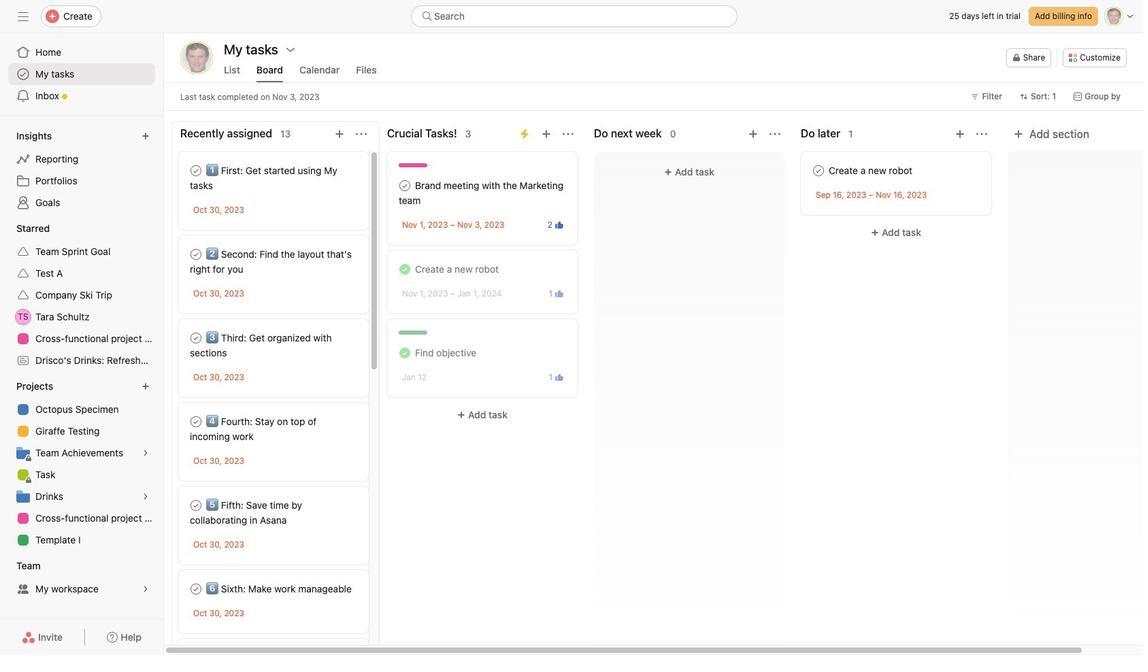 Task type: locate. For each thing, give the bounding box(es) containing it.
3 more section actions image from the left
[[976, 129, 987, 139]]

Mark complete checkbox
[[188, 163, 204, 179], [188, 246, 204, 263]]

add task image
[[334, 129, 345, 139], [541, 129, 552, 139], [748, 129, 759, 139], [955, 129, 966, 139]]

1 vertical spatial completed checkbox
[[397, 345, 413, 361]]

2 horizontal spatial more section actions image
[[976, 129, 987, 139]]

new insights image
[[142, 132, 150, 140]]

see details, team achievements image
[[142, 449, 150, 457]]

mark complete image
[[188, 163, 204, 179], [397, 178, 413, 194], [188, 414, 204, 430], [188, 497, 204, 514], [188, 581, 204, 597]]

insights element
[[0, 124, 163, 216]]

1 vertical spatial completed image
[[397, 345, 413, 361]]

add task image for 3rd more section actions image from the right
[[334, 129, 345, 139]]

0 vertical spatial completed image
[[397, 261, 413, 278]]

1 completed image from the top
[[397, 261, 413, 278]]

1 add task image from the left
[[334, 129, 345, 139]]

starred element
[[0, 216, 163, 374]]

1 more section actions image from the left
[[356, 129, 367, 139]]

1 1 like. you liked this task image from the top
[[555, 290, 563, 298]]

0 horizontal spatial more section actions image
[[356, 129, 367, 139]]

completed image
[[397, 261, 413, 278], [397, 345, 413, 361]]

list box
[[411, 5, 738, 27]]

3 add task image from the left
[[748, 129, 759, 139]]

0 vertical spatial 1 like. you liked this task image
[[555, 290, 563, 298]]

add task image for second more section actions image from the right
[[748, 129, 759, 139]]

0 vertical spatial completed checkbox
[[397, 261, 413, 278]]

1 vertical spatial mark complete checkbox
[[188, 246, 204, 263]]

1 horizontal spatial more section actions image
[[770, 129, 780, 139]]

4 add task image from the left
[[955, 129, 966, 139]]

1 mark complete checkbox from the top
[[188, 163, 204, 179]]

2 mark complete checkbox from the top
[[188, 246, 204, 263]]

1 like. you liked this task image
[[555, 290, 563, 298], [555, 373, 563, 381]]

Mark complete checkbox
[[810, 163, 827, 179], [397, 178, 413, 194], [188, 330, 204, 346], [188, 414, 204, 430], [188, 497, 204, 514], [188, 581, 204, 597]]

mark complete image
[[810, 163, 827, 179], [188, 246, 204, 263], [188, 330, 204, 346]]

2 likes. you liked this task image
[[555, 221, 563, 229]]

2 completed checkbox from the top
[[397, 345, 413, 361]]

Completed checkbox
[[397, 261, 413, 278], [397, 345, 413, 361]]

more section actions image
[[356, 129, 367, 139], [770, 129, 780, 139], [976, 129, 987, 139]]

projects element
[[0, 374, 163, 554]]

2 1 like. you liked this task image from the top
[[555, 373, 563, 381]]

1 vertical spatial 1 like. you liked this task image
[[555, 373, 563, 381]]

0 vertical spatial mark complete checkbox
[[188, 163, 204, 179]]



Task type: describe. For each thing, give the bounding box(es) containing it.
see details, drinks image
[[142, 493, 150, 501]]

2 completed image from the top
[[397, 345, 413, 361]]

2 vertical spatial mark complete image
[[188, 330, 204, 346]]

see details, my workspace image
[[142, 585, 150, 593]]

hide sidebar image
[[18, 11, 29, 22]]

1 completed checkbox from the top
[[397, 261, 413, 278]]

rules for crucial tasks! image
[[519, 129, 530, 139]]

2 more section actions image from the left
[[770, 129, 780, 139]]

show options image
[[285, 44, 296, 55]]

global element
[[0, 33, 163, 115]]

more section actions image
[[563, 129, 574, 139]]

2 add task image from the left
[[541, 129, 552, 139]]

teams element
[[0, 554, 163, 603]]

new project or portfolio image
[[142, 382, 150, 391]]

1 vertical spatial mark complete image
[[188, 246, 204, 263]]

add task image for first more section actions image from the right
[[955, 129, 966, 139]]

0 vertical spatial mark complete image
[[810, 163, 827, 179]]



Task type: vqa. For each thing, say whether or not it's contained in the screenshot.
Task count inside dropdown button
no



